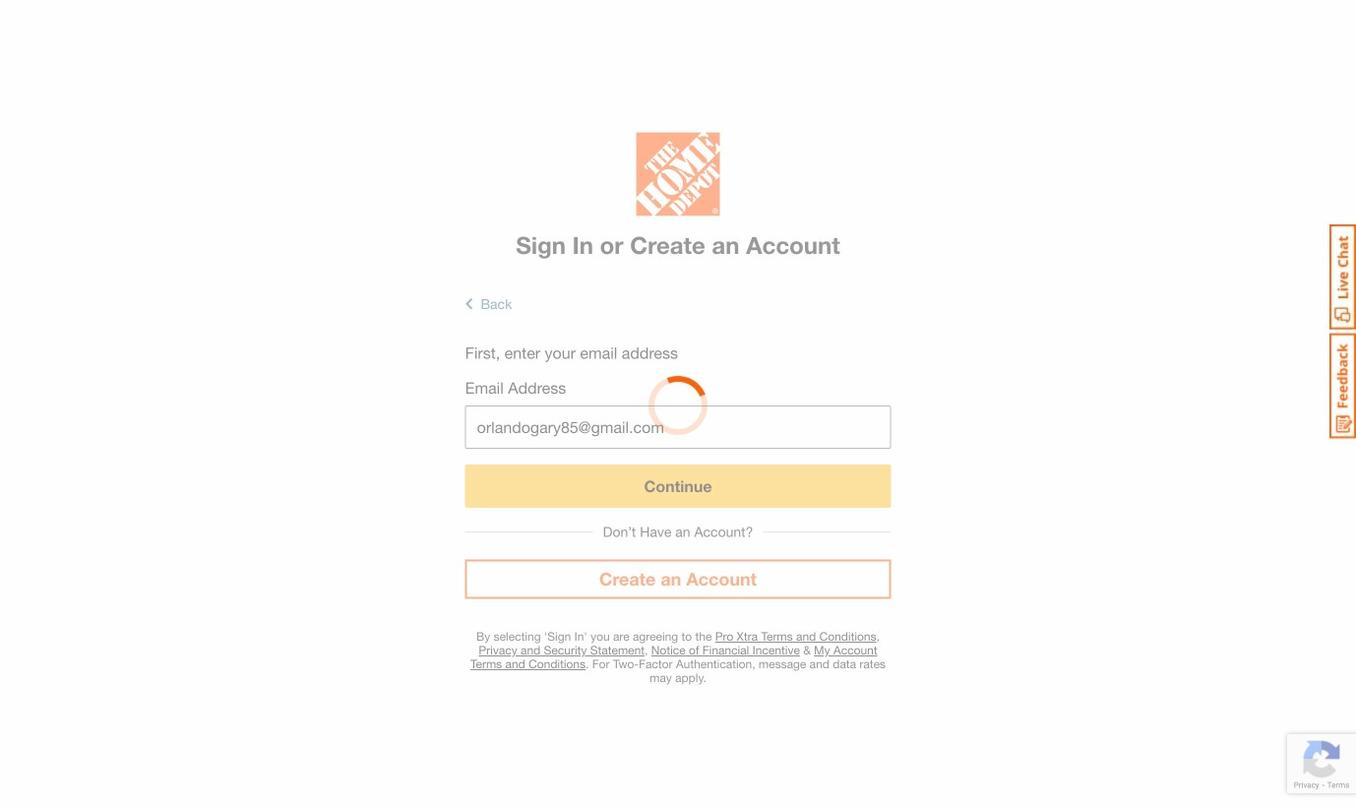Task type: describe. For each thing, give the bounding box(es) containing it.
live chat image
[[1330, 224, 1357, 330]]

thd logo image
[[636, 133, 720, 221]]



Task type: locate. For each thing, give the bounding box(es) containing it.
feedback link image
[[1330, 333, 1357, 439]]

None email field
[[465, 405, 891, 449]]

back arrow image
[[465, 296, 473, 312]]



